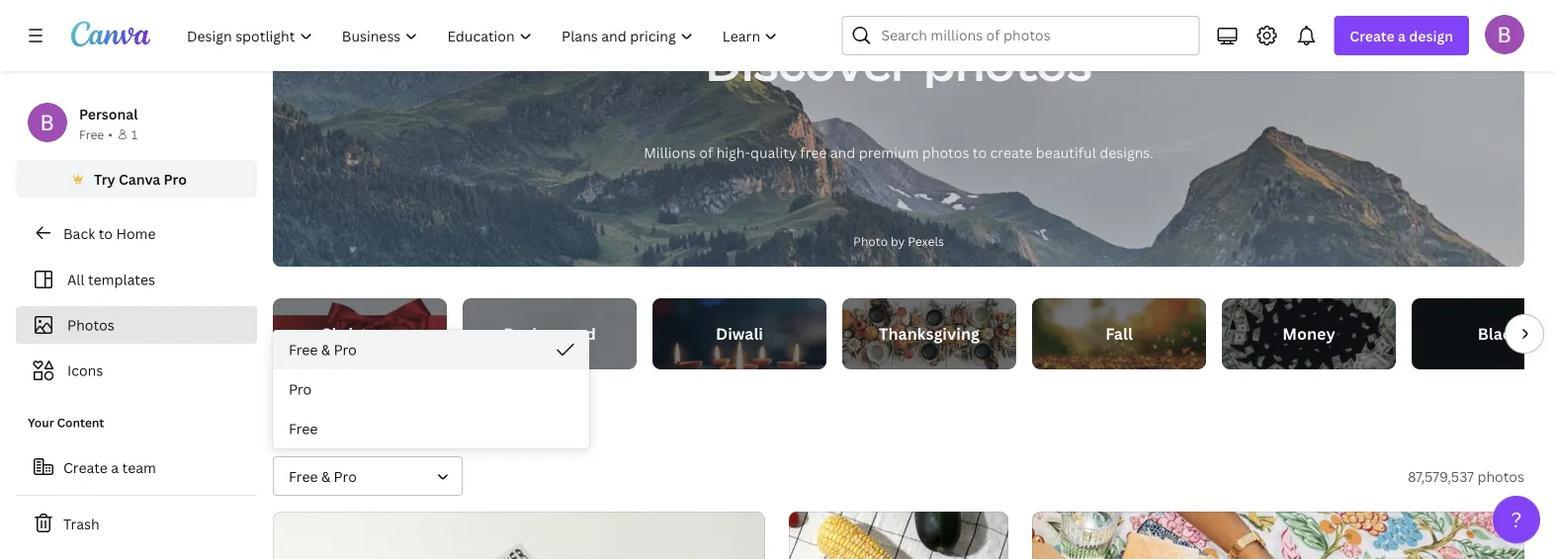 Task type: describe. For each thing, give the bounding box(es) containing it.
trash link
[[16, 504, 257, 544]]

photo by pexels
[[853, 233, 944, 249]]

millions of high-quality free and premium photos to create beautiful designs.
[[644, 143, 1154, 162]]

photos for 87,579,537 photos
[[1477, 467, 1524, 486]]

black
[[1478, 323, 1520, 345]]

•
[[108, 126, 113, 142]]

back
[[63, 224, 95, 243]]

pexels
[[908, 233, 944, 249]]

create a design
[[1350, 26, 1453, 45]]

?
[[1511, 506, 1522, 534]]

women protesting together image
[[273, 512, 765, 560]]

christmas
[[321, 323, 399, 345]]

money link
[[1222, 299, 1396, 370]]

back to home
[[63, 224, 156, 243]]

Search search field
[[881, 17, 1187, 54]]

diwali link
[[652, 299, 826, 370]]

discover
[[706, 30, 914, 94]]

christmas link
[[273, 299, 447, 370]]

pro button
[[273, 370, 589, 409]]

photos for discover photos
[[924, 30, 1092, 94]]

pro inside dropdown button
[[334, 467, 357, 486]]

a for design
[[1398, 26, 1406, 45]]

free button
[[273, 409, 589, 449]]

discover photos
[[706, 30, 1092, 94]]

free inside "button"
[[289, 419, 318, 438]]

photos right premium
[[922, 143, 969, 162]]

trending photos
[[273, 401, 464, 433]]

pro inside button
[[334, 340, 357, 359]]

home
[[116, 224, 156, 243]]

free inside dropdown button
[[289, 467, 318, 486]]

create a team
[[63, 458, 156, 477]]

87,579,537 photos
[[1408, 467, 1524, 486]]

quality
[[750, 143, 797, 162]]

high-
[[716, 143, 750, 162]]

free
[[800, 143, 827, 162]]

& inside dropdown button
[[321, 467, 330, 486]]

pro inside 'button'
[[164, 170, 187, 188]]

a for team
[[111, 458, 119, 477]]

try canva pro button
[[16, 160, 257, 198]]

create a team button
[[16, 448, 257, 487]]

all
[[67, 270, 85, 289]]

create a design button
[[1334, 16, 1469, 55]]

free & pro option
[[273, 330, 589, 370]]

templates
[[88, 270, 155, 289]]



Task type: locate. For each thing, give the bounding box(es) containing it.
photos
[[67, 316, 114, 335]]

icons link
[[28, 352, 245, 390]]

photo
[[853, 233, 888, 249]]

list box containing free & pro
[[273, 330, 589, 449]]

photos up create
[[924, 30, 1092, 94]]

fall
[[1105, 323, 1133, 345]]

assortment of fruits and vegetables image
[[789, 512, 1008, 560]]

photos for trending photos
[[380, 401, 464, 433]]

0 horizontal spatial create
[[63, 458, 108, 477]]

all templates link
[[28, 261, 245, 299]]

1 vertical spatial a
[[111, 458, 119, 477]]

money
[[1283, 323, 1335, 345]]

1 & from the top
[[321, 340, 330, 359]]

free & pro inside dropdown button
[[289, 467, 357, 486]]

free & pro button
[[273, 457, 463, 496]]

2 & from the top
[[321, 467, 330, 486]]

create
[[990, 143, 1033, 162]]

thanksgiving link
[[842, 299, 1016, 370]]

your content
[[28, 415, 104, 431]]

a left design
[[1398, 26, 1406, 45]]

free •
[[79, 126, 113, 142]]

free inside button
[[289, 340, 318, 359]]

a left the team
[[111, 458, 119, 477]]

free left •
[[79, 126, 104, 142]]

free down trending
[[289, 467, 318, 486]]

create for create a team
[[63, 458, 108, 477]]

try
[[94, 170, 115, 188]]

0 horizontal spatial to
[[98, 224, 113, 243]]

list box
[[273, 330, 589, 449]]

icons
[[67, 361, 103, 380]]

1 vertical spatial &
[[321, 467, 330, 486]]

fall link
[[1032, 299, 1206, 370]]

a inside create a team button
[[111, 458, 119, 477]]

content
[[57, 415, 104, 431]]

to
[[973, 143, 987, 162], [98, 224, 113, 243]]

diwali
[[716, 323, 763, 345]]

beautiful
[[1036, 143, 1096, 162]]

a
[[1398, 26, 1406, 45], [111, 458, 119, 477]]

to right back
[[98, 224, 113, 243]]

& inside button
[[321, 340, 330, 359]]

1 horizontal spatial create
[[1350, 26, 1395, 45]]

photos
[[924, 30, 1092, 94], [922, 143, 969, 162], [380, 401, 464, 433], [1477, 467, 1524, 486]]

background link
[[463, 299, 637, 370]]

your
[[28, 415, 54, 431]]

personal
[[79, 104, 138, 123]]

premium
[[859, 143, 919, 162]]

back to home link
[[16, 214, 257, 253]]

create
[[1350, 26, 1395, 45], [63, 458, 108, 477]]

0 vertical spatial &
[[321, 340, 330, 359]]

design
[[1409, 26, 1453, 45]]

all templates
[[67, 270, 155, 289]]

87,579,537
[[1408, 467, 1474, 486]]

& up trending
[[321, 340, 330, 359]]

background
[[503, 323, 596, 345]]

designs.
[[1100, 143, 1154, 162]]

free left christmas
[[289, 340, 318, 359]]

create inside dropdown button
[[1350, 26, 1395, 45]]

1 free & pro from the top
[[289, 340, 357, 359]]

a inside "create a design" dropdown button
[[1398, 26, 1406, 45]]

0 vertical spatial to
[[973, 143, 987, 162]]

1
[[131, 126, 138, 142]]

trending
[[273, 401, 375, 433]]

free & pro inside button
[[289, 340, 357, 359]]

create for create a design
[[1350, 26, 1395, 45]]

create down the "content"
[[63, 458, 108, 477]]

1 horizontal spatial to
[[973, 143, 987, 162]]

trash
[[63, 515, 99, 533]]

0 vertical spatial create
[[1350, 26, 1395, 45]]

team
[[122, 458, 156, 477]]

of
[[699, 143, 713, 162]]

2 free & pro from the top
[[289, 467, 357, 486]]

? button
[[1493, 496, 1540, 544]]

thanksgiving
[[879, 323, 980, 345]]

1 vertical spatial free & pro
[[289, 467, 357, 486]]

create left design
[[1350, 26, 1395, 45]]

free & pro down trending
[[289, 467, 357, 486]]

create inside button
[[63, 458, 108, 477]]

free up free & pro dropdown button at the left of the page
[[289, 419, 318, 438]]

free & pro
[[289, 340, 357, 359], [289, 467, 357, 486]]

photos down free & pro option
[[380, 401, 464, 433]]

0 horizontal spatial a
[[111, 458, 119, 477]]

&
[[321, 340, 330, 359], [321, 467, 330, 486]]

bob builder image
[[1485, 15, 1524, 54]]

1 horizontal spatial a
[[1398, 26, 1406, 45]]

millions
[[644, 143, 696, 162]]

and
[[830, 143, 855, 162]]

canva
[[119, 170, 160, 188]]

free & pro up trending
[[289, 340, 357, 359]]

& down trending
[[321, 467, 330, 486]]

None search field
[[842, 16, 1200, 55]]

pro inside "button"
[[289, 380, 312, 399]]

1 vertical spatial create
[[63, 458, 108, 477]]

1 vertical spatial to
[[98, 224, 113, 243]]

free
[[79, 126, 104, 142], [289, 340, 318, 359], [289, 419, 318, 438], [289, 467, 318, 486]]

try canva pro
[[94, 170, 187, 188]]

photos up the ?
[[1477, 467, 1524, 486]]

to left create
[[973, 143, 987, 162]]

top level navigation element
[[174, 16, 794, 55]]

pro
[[164, 170, 187, 188], [334, 340, 357, 359], [289, 380, 312, 399], [334, 467, 357, 486]]

black link
[[1412, 299, 1556, 370]]

0 vertical spatial free & pro
[[289, 340, 357, 359]]

0 vertical spatial a
[[1398, 26, 1406, 45]]

by
[[891, 233, 905, 249]]

free & pro button
[[273, 330, 589, 370]]



Task type: vqa. For each thing, say whether or not it's contained in the screenshot.
Create within button
yes



